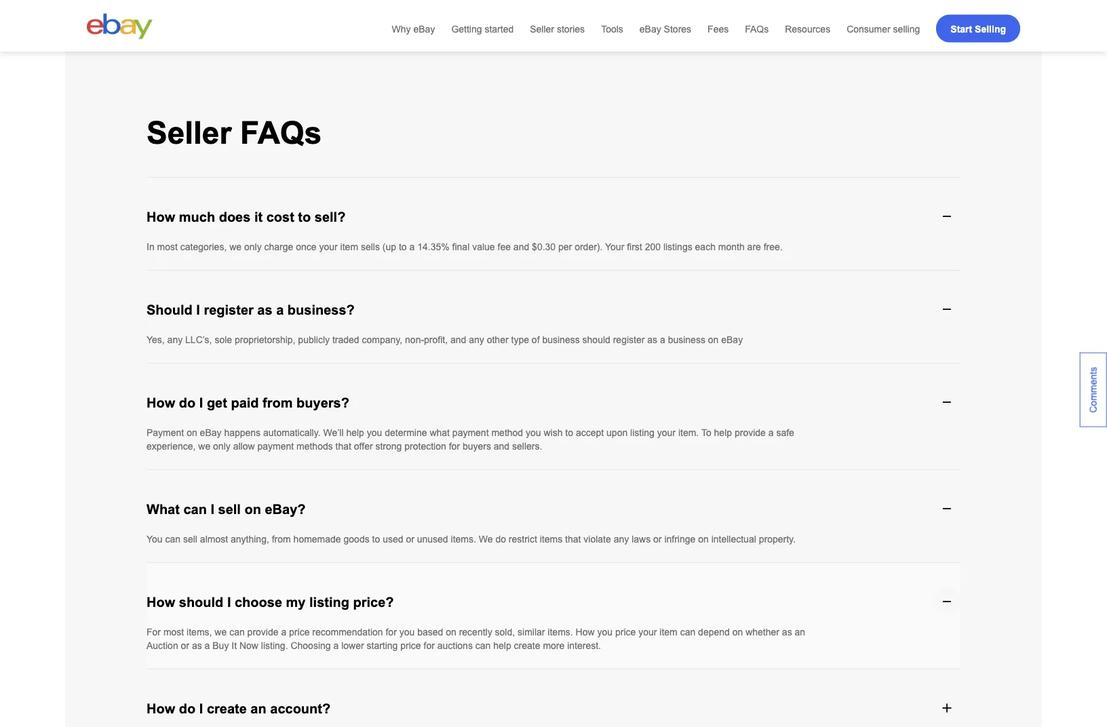 Task type: describe. For each thing, give the bounding box(es) containing it.
sold,
[[495, 627, 515, 638]]

for inside payment on ebay happens automatically. we'll help you determine what payment method you wish to accept upon listing your item. to help provide a safe experience, we only allow payment methods that offer strong protection for buyers and sellers.
[[449, 441, 460, 452]]

how much does it cost to sell?
[[147, 210, 346, 225]]

0 vertical spatial only
[[244, 242, 262, 253]]

choose
[[235, 595, 282, 610]]

1 vertical spatial listing
[[309, 595, 349, 610]]

auction
[[147, 641, 178, 652]]

1 vertical spatial and
[[451, 335, 466, 346]]

sells
[[361, 242, 380, 253]]

intellectual
[[712, 534, 757, 545]]

non-
[[405, 335, 424, 346]]

start selling
[[951, 23, 1006, 34]]

wish
[[544, 428, 563, 439]]

you
[[147, 534, 163, 545]]

ebay inside ebay stores link
[[640, 23, 662, 34]]

from for paid
[[263, 396, 293, 411]]

should i register as a business?
[[147, 303, 355, 318]]

getting started link
[[452, 22, 514, 35]]

sole
[[215, 335, 232, 346]]

profit,
[[424, 335, 448, 346]]

can right what
[[184, 502, 207, 517]]

auctions
[[438, 641, 473, 652]]

of
[[532, 335, 540, 346]]

most for should
[[163, 627, 184, 638]]

what can i sell on ebay?
[[147, 502, 306, 517]]

2 horizontal spatial or
[[654, 534, 662, 545]]

$0.30
[[532, 242, 556, 253]]

once
[[296, 242, 317, 253]]

0 horizontal spatial help
[[346, 428, 364, 439]]

0 vertical spatial your
[[319, 242, 338, 253]]

1 vertical spatial do
[[496, 534, 506, 545]]

faqs link
[[745, 22, 769, 35]]

can down recently
[[476, 641, 491, 652]]

per
[[559, 242, 572, 253]]

most for much
[[157, 242, 178, 253]]

2 horizontal spatial help
[[714, 428, 732, 439]]

happens
[[224, 428, 261, 439]]

much
[[179, 210, 215, 225]]

getting
[[452, 23, 482, 34]]

0 horizontal spatial should
[[179, 595, 224, 610]]

to right cost
[[298, 210, 311, 225]]

in most categories, we only charge once your item sells (up to a 14.35% final value fee and $0.30 per order). your first 200 listings each month are free.
[[147, 242, 783, 253]]

other
[[487, 335, 509, 346]]

to
[[702, 428, 712, 439]]

now
[[240, 641, 259, 652]]

unused
[[417, 534, 448, 545]]

value
[[472, 242, 495, 253]]

buyers?
[[297, 396, 349, 411]]

you up interest.
[[598, 627, 613, 638]]

first
[[627, 242, 643, 253]]

publicly
[[298, 335, 330, 346]]

how for how do i get paid from buyers?
[[147, 396, 175, 411]]

how for how do i create an account?
[[147, 702, 175, 717]]

yes, any llc's, sole proprietorship, publicly traded company, non-profit, and any other type of business should register as a business on ebay
[[147, 335, 743, 346]]

you left based
[[400, 627, 415, 638]]

stores
[[664, 23, 692, 34]]

why ebay link
[[392, 22, 435, 35]]

resources
[[785, 23, 831, 34]]

traded
[[332, 335, 359, 346]]

you up sellers.
[[526, 428, 541, 439]]

ebay stores link
[[640, 22, 692, 35]]

determine
[[385, 428, 427, 439]]

restrict
[[509, 534, 537, 545]]

we'll
[[323, 428, 344, 439]]

lower
[[341, 641, 364, 652]]

stories
[[557, 23, 585, 34]]

a inside payment on ebay happens automatically. we'll help you determine what payment method you wish to accept upon listing your item. to help provide a safe experience, we only allow payment methods that offer strong protection for buyers and sellers.
[[769, 428, 774, 439]]

methods
[[297, 441, 333, 452]]

fees
[[708, 23, 729, 34]]

interest.
[[567, 641, 601, 652]]

seller for seller faqs
[[147, 116, 232, 151]]

1 vertical spatial sell
[[183, 534, 197, 545]]

order).
[[575, 242, 603, 253]]

llc's,
[[185, 335, 212, 346]]

why ebay
[[392, 23, 435, 34]]

your inside for most items, we can provide a price recommendation for you based on recently sold, similar items. how you price your item can depend on whether as an auction or as a buy it now listing. choosing a lower starting price for auctions can help create more interest.
[[639, 627, 657, 638]]

offer
[[354, 441, 373, 452]]

you up offer on the left of page
[[367, 428, 382, 439]]

how should i choose my listing price?
[[147, 595, 394, 610]]

1 horizontal spatial any
[[469, 335, 484, 346]]

cost
[[266, 210, 294, 225]]

200
[[645, 242, 661, 253]]

2 horizontal spatial any
[[614, 534, 629, 545]]

sellers.
[[512, 441, 543, 452]]

i for choose
[[227, 595, 231, 610]]

0 horizontal spatial for
[[386, 627, 397, 638]]

automatically.
[[263, 428, 321, 439]]

you can sell almost anything, from homemade goods to used or unused items. we do restrict items that violate any laws or infringe on intellectual property.
[[147, 534, 796, 545]]

how inside for most items, we can provide a price recommendation for you based on recently sold, similar items. how you price your item can depend on whether as an auction or as a buy it now listing. choosing a lower starting price for auctions can help create more interest.
[[576, 627, 595, 638]]

i for sell
[[211, 502, 214, 517]]

or inside for most items, we can provide a price recommendation for you based on recently sold, similar items. how you price your item can depend on whether as an auction or as a buy it now listing. choosing a lower starting price for auctions can help create more interest.
[[181, 641, 189, 652]]

we for does
[[229, 242, 242, 253]]

choosing
[[291, 641, 331, 652]]

14.35%
[[418, 242, 450, 253]]

it
[[254, 210, 263, 225]]

an inside for most items, we can provide a price recommendation for you based on recently sold, similar items. how you price your item can depend on whether as an auction or as a buy it now listing. choosing a lower starting price for auctions can help create more interest.
[[795, 627, 806, 638]]

business?
[[288, 303, 355, 318]]

(up
[[383, 242, 396, 253]]

0 horizontal spatial faqs
[[240, 116, 322, 151]]

how for how should i choose my listing price?
[[147, 595, 175, 610]]

ebay?
[[265, 502, 306, 517]]

recently
[[459, 627, 493, 638]]

0 horizontal spatial any
[[167, 335, 183, 346]]

listing.
[[261, 641, 288, 652]]

it
[[232, 641, 237, 652]]

get
[[207, 396, 227, 411]]

items
[[540, 534, 563, 545]]

1 vertical spatial an
[[251, 702, 267, 717]]

1 horizontal spatial or
[[406, 534, 415, 545]]

does
[[219, 210, 251, 225]]

create inside for most items, we can provide a price recommendation for you based on recently sold, similar items. how you price your item can depend on whether as an auction or as a buy it now listing. choosing a lower starting price for auctions can help create more interest.
[[514, 641, 541, 652]]

depend
[[698, 627, 730, 638]]

we inside payment on ebay happens automatically. we'll help you determine what payment method you wish to accept upon listing your item. to help provide a safe experience, we only allow payment methods that offer strong protection for buyers and sellers.
[[198, 441, 211, 452]]

based
[[417, 627, 443, 638]]

should
[[147, 303, 193, 318]]

resources link
[[785, 22, 831, 35]]

2 horizontal spatial and
[[514, 242, 530, 253]]

sell?
[[315, 210, 346, 225]]



Task type: locate. For each thing, give the bounding box(es) containing it.
1 horizontal spatial register
[[613, 335, 645, 346]]

method
[[492, 428, 523, 439]]

and inside payment on ebay happens automatically. we'll help you determine what payment method you wish to accept upon listing your item. to help provide a safe experience, we only allow payment methods that offer strong protection for buyers and sellers.
[[494, 441, 510, 452]]

1 horizontal spatial listing
[[631, 428, 655, 439]]

help
[[346, 428, 364, 439], [714, 428, 732, 439], [494, 641, 512, 652]]

how down auction
[[147, 702, 175, 717]]

should up items,
[[179, 595, 224, 610]]

1 horizontal spatial business
[[668, 335, 706, 346]]

payment
[[453, 428, 489, 439], [257, 441, 294, 452]]

do for how do i get paid from buyers?
[[179, 396, 196, 411]]

1 vertical spatial only
[[213, 441, 231, 452]]

1 horizontal spatial payment
[[453, 428, 489, 439]]

an
[[795, 627, 806, 638], [251, 702, 267, 717]]

how up in
[[147, 210, 175, 225]]

0 horizontal spatial business
[[543, 335, 580, 346]]

help right to
[[714, 428, 732, 439]]

a
[[410, 242, 415, 253], [276, 303, 284, 318], [660, 335, 666, 346], [769, 428, 774, 439], [281, 627, 287, 638], [205, 641, 210, 652], [334, 641, 339, 652]]

0 horizontal spatial and
[[451, 335, 466, 346]]

we up buy
[[215, 627, 227, 638]]

buy
[[213, 641, 229, 652]]

1 vertical spatial that
[[565, 534, 581, 545]]

that down we'll
[[336, 441, 352, 452]]

1 horizontal spatial for
[[424, 641, 435, 652]]

for up starting
[[386, 627, 397, 638]]

we inside for most items, we can provide a price recommendation for you based on recently sold, similar items. how you price your item can depend on whether as an auction or as a buy it now listing. choosing a lower starting price for auctions can help create more interest.
[[215, 627, 227, 638]]

0 horizontal spatial that
[[336, 441, 352, 452]]

to
[[298, 210, 311, 225], [399, 242, 407, 253], [566, 428, 574, 439], [372, 534, 380, 545]]

1 horizontal spatial sell
[[218, 502, 241, 517]]

yes,
[[147, 335, 165, 346]]

how for how much does it cost to sell?
[[147, 210, 175, 225]]

0 vertical spatial items.
[[451, 534, 476, 545]]

payment up buyers
[[453, 428, 489, 439]]

0 horizontal spatial only
[[213, 441, 231, 452]]

0 vertical spatial for
[[449, 441, 460, 452]]

and down method
[[494, 441, 510, 452]]

0 horizontal spatial sell
[[183, 534, 197, 545]]

provide left safe
[[735, 428, 766, 439]]

charge
[[264, 242, 293, 253]]

buyers
[[463, 441, 491, 452]]

from for anything,
[[272, 534, 291, 545]]

consumer
[[847, 23, 891, 34]]

listing inside payment on ebay happens automatically. we'll help you determine what payment method you wish to accept upon listing your item. to help provide a safe experience, we only allow payment methods that offer strong protection for buyers and sellers.
[[631, 428, 655, 439]]

2 vertical spatial for
[[424, 641, 435, 652]]

1 horizontal spatial that
[[565, 534, 581, 545]]

2 horizontal spatial we
[[229, 242, 242, 253]]

most right in
[[157, 242, 178, 253]]

ebay inside why ebay link
[[414, 23, 435, 34]]

your left depend
[[639, 627, 657, 638]]

2 vertical spatial and
[[494, 441, 510, 452]]

any left other
[[469, 335, 484, 346]]

can up it
[[229, 627, 245, 638]]

provide inside payment on ebay happens automatically. we'll help you determine what payment method you wish to accept upon listing your item. to help provide a safe experience, we only allow payment methods that offer strong protection for buyers and sellers.
[[735, 428, 766, 439]]

most up auction
[[163, 627, 184, 638]]

create down similar
[[514, 641, 541, 652]]

2 vertical spatial your
[[639, 627, 657, 638]]

your inside payment on ebay happens automatically. we'll help you determine what payment method you wish to accept upon listing your item. to help provide a safe experience, we only allow payment methods that offer strong protection for buyers and sellers.
[[657, 428, 676, 439]]

items. inside for most items, we can provide a price recommendation for you based on recently sold, similar items. how you price your item can depend on whether as an auction or as a buy it now listing. choosing a lower starting price for auctions can help create more interest.
[[548, 627, 573, 638]]

how up 'payment'
[[147, 396, 175, 411]]

we down does
[[229, 242, 242, 253]]

experience,
[[147, 441, 196, 452]]

upon
[[607, 428, 628, 439]]

only left charge
[[244, 242, 262, 253]]

seller stories link
[[530, 22, 585, 35]]

0 vertical spatial listing
[[631, 428, 655, 439]]

your right once
[[319, 242, 338, 253]]

most
[[157, 242, 178, 253], [163, 627, 184, 638]]

how do i get paid from buyers?
[[147, 396, 349, 411]]

protection
[[405, 441, 446, 452]]

to right wish
[[566, 428, 574, 439]]

payment on ebay happens automatically. we'll help you determine what payment method you wish to accept upon listing your item. to help provide a safe experience, we only allow payment methods that offer strong protection for buyers and sellers.
[[147, 428, 795, 452]]

how do i create an account?
[[147, 702, 331, 717]]

start selling link
[[937, 15, 1021, 42]]

that inside payment on ebay happens automatically. we'll help you determine what payment method you wish to accept upon listing your item. to help provide a safe experience, we only allow payment methods that offer strong protection for buyers and sellers.
[[336, 441, 352, 452]]

on
[[708, 335, 719, 346], [187, 428, 197, 439], [245, 502, 261, 517], [698, 534, 709, 545], [446, 627, 457, 638], [733, 627, 743, 638]]

0 vertical spatial payment
[[453, 428, 489, 439]]

1 business from the left
[[543, 335, 580, 346]]

0 vertical spatial provide
[[735, 428, 766, 439]]

an right the whether
[[795, 627, 806, 638]]

tools link
[[601, 22, 624, 35]]

getting started
[[452, 23, 514, 34]]

proprietorship,
[[235, 335, 296, 346]]

listing right the my at the left of the page
[[309, 595, 349, 610]]

what
[[430, 428, 450, 439]]

0 horizontal spatial items.
[[451, 534, 476, 545]]

1 vertical spatial create
[[207, 702, 247, 717]]

your left item.
[[657, 428, 676, 439]]

how
[[147, 210, 175, 225], [147, 396, 175, 411], [147, 595, 175, 610], [576, 627, 595, 638], [147, 702, 175, 717]]

company,
[[362, 335, 403, 346]]

help up offer on the left of page
[[346, 428, 364, 439]]

0 horizontal spatial item
[[340, 242, 358, 253]]

2 horizontal spatial price
[[616, 627, 636, 638]]

2 vertical spatial do
[[179, 702, 196, 717]]

1 vertical spatial items.
[[548, 627, 573, 638]]

1 vertical spatial most
[[163, 627, 184, 638]]

ebay stores
[[640, 23, 692, 34]]

items. left we
[[451, 534, 476, 545]]

0 horizontal spatial an
[[251, 702, 267, 717]]

to right (up on the left
[[399, 242, 407, 253]]

0 vertical spatial faqs
[[745, 23, 769, 34]]

how up interest.
[[576, 627, 595, 638]]

1 vertical spatial from
[[272, 534, 291, 545]]

0 horizontal spatial we
[[198, 441, 211, 452]]

from
[[263, 396, 293, 411], [272, 534, 291, 545]]

0 vertical spatial item
[[340, 242, 358, 253]]

what
[[147, 502, 180, 517]]

or right the used
[[406, 534, 415, 545]]

property.
[[759, 534, 796, 545]]

faqs
[[745, 23, 769, 34], [240, 116, 322, 151]]

final
[[452, 242, 470, 253]]

1 horizontal spatial price
[[401, 641, 421, 652]]

1 horizontal spatial provide
[[735, 428, 766, 439]]

any right yes,
[[167, 335, 183, 346]]

price?
[[353, 595, 394, 610]]

1 horizontal spatial items.
[[548, 627, 573, 638]]

or
[[406, 534, 415, 545], [654, 534, 662, 545], [181, 641, 189, 652]]

sell left almost
[[183, 534, 197, 545]]

1 horizontal spatial we
[[215, 627, 227, 638]]

payment down "automatically."
[[257, 441, 294, 452]]

1 horizontal spatial only
[[244, 242, 262, 253]]

1 vertical spatial register
[[613, 335, 645, 346]]

are
[[748, 242, 761, 253]]

categories,
[[180, 242, 227, 253]]

1 vertical spatial we
[[198, 441, 211, 452]]

or right laws
[[654, 534, 662, 545]]

0 horizontal spatial or
[[181, 641, 189, 652]]

create down buy
[[207, 702, 247, 717]]

selling
[[894, 23, 920, 34]]

i for get
[[199, 396, 203, 411]]

to inside payment on ebay happens automatically. we'll help you determine what payment method you wish to accept upon listing your item. to help provide a safe experience, we only allow payment methods that offer strong protection for buyers and sellers.
[[566, 428, 574, 439]]

tools
[[601, 23, 624, 34]]

0 vertical spatial create
[[514, 641, 541, 652]]

laws
[[632, 534, 651, 545]]

0 horizontal spatial provide
[[247, 627, 279, 638]]

comments
[[1089, 367, 1099, 413]]

only left allow
[[213, 441, 231, 452]]

similar
[[518, 627, 545, 638]]

most inside for most items, we can provide a price recommendation for you based on recently sold, similar items. how you price your item can depend on whether as an auction or as a buy it now listing. choosing a lower starting price for auctions can help create more interest.
[[163, 627, 184, 638]]

more
[[543, 641, 565, 652]]

infringe
[[665, 534, 696, 545]]

for down what
[[449, 441, 460, 452]]

each
[[695, 242, 716, 253]]

as
[[257, 303, 273, 318], [648, 335, 658, 346], [782, 627, 792, 638], [192, 641, 202, 652]]

we for i
[[215, 627, 227, 638]]

i for create
[[199, 702, 203, 717]]

from right the paid
[[263, 396, 293, 411]]

0 vertical spatial that
[[336, 441, 352, 452]]

item
[[340, 242, 358, 253], [660, 627, 678, 638]]

to left the used
[[372, 534, 380, 545]]

1 vertical spatial should
[[179, 595, 224, 610]]

0 vertical spatial most
[[157, 242, 178, 253]]

1 vertical spatial faqs
[[240, 116, 322, 151]]

strong
[[376, 441, 402, 452]]

safe
[[777, 428, 795, 439]]

comments link
[[1080, 353, 1108, 427]]

that
[[336, 441, 352, 452], [565, 534, 581, 545]]

selling
[[975, 23, 1006, 34]]

register
[[204, 303, 254, 318], [613, 335, 645, 346]]

starting
[[367, 641, 398, 652]]

0 vertical spatial and
[[514, 242, 530, 253]]

1 vertical spatial for
[[386, 627, 397, 638]]

month
[[719, 242, 745, 253]]

item.
[[679, 428, 699, 439]]

1 horizontal spatial and
[[494, 441, 510, 452]]

and right fee
[[514, 242, 530, 253]]

should right of
[[583, 335, 611, 346]]

provide up listing.
[[247, 627, 279, 638]]

item left depend
[[660, 627, 678, 638]]

1 vertical spatial provide
[[247, 627, 279, 638]]

seller for seller stories
[[530, 23, 554, 34]]

my
[[286, 595, 306, 610]]

accept
[[576, 428, 604, 439]]

that right the items on the bottom of page
[[565, 534, 581, 545]]

should
[[583, 335, 611, 346], [179, 595, 224, 610]]

2 horizontal spatial for
[[449, 441, 460, 452]]

do for how do i create an account?
[[179, 702, 196, 717]]

0 horizontal spatial price
[[289, 627, 310, 638]]

type
[[511, 335, 529, 346]]

only inside payment on ebay happens automatically. we'll help you determine what payment method you wish to accept upon listing your item. to help provide a safe experience, we only allow payment methods that offer strong protection for buyers and sellers.
[[213, 441, 231, 452]]

0 vertical spatial we
[[229, 242, 242, 253]]

sell up almost
[[218, 502, 241, 517]]

ebay
[[414, 23, 435, 34], [640, 23, 662, 34], [722, 335, 743, 346], [200, 428, 222, 439]]

item inside for most items, we can provide a price recommendation for you based on recently sold, similar items. how you price your item can depend on whether as an auction or as a buy it now listing. choosing a lower starting price for auctions can help create more interest.
[[660, 627, 678, 638]]

item left the sells
[[340, 242, 358, 253]]

an left account?
[[251, 702, 267, 717]]

listing right upon
[[631, 428, 655, 439]]

or down items,
[[181, 641, 189, 652]]

can right you
[[165, 534, 181, 545]]

2 vertical spatial we
[[215, 627, 227, 638]]

1 horizontal spatial item
[[660, 627, 678, 638]]

any
[[167, 335, 183, 346], [469, 335, 484, 346], [614, 534, 629, 545]]

why
[[392, 23, 411, 34]]

0 vertical spatial should
[[583, 335, 611, 346]]

account?
[[270, 702, 331, 717]]

any left laws
[[614, 534, 629, 545]]

2 business from the left
[[668, 335, 706, 346]]

0 horizontal spatial register
[[204, 303, 254, 318]]

create
[[514, 641, 541, 652], [207, 702, 247, 717]]

1 vertical spatial item
[[660, 627, 678, 638]]

provide inside for most items, we can provide a price recommendation for you based on recently sold, similar items. how you price your item can depend on whether as an auction or as a buy it now listing. choosing a lower starting price for auctions can help create more interest.
[[247, 627, 279, 638]]

0 horizontal spatial listing
[[309, 595, 349, 610]]

your
[[605, 242, 625, 253]]

goods
[[344, 534, 370, 545]]

ebay inside payment on ebay happens automatically. we'll help you determine what payment method you wish to accept upon listing your item. to help provide a safe experience, we only allow payment methods that offer strong protection for buyers and sellers.
[[200, 428, 222, 439]]

0 horizontal spatial payment
[[257, 441, 294, 452]]

1 horizontal spatial seller
[[530, 23, 554, 34]]

almost
[[200, 534, 228, 545]]

0 vertical spatial seller
[[530, 23, 554, 34]]

and right profit, on the top of the page
[[451, 335, 466, 346]]

how up for
[[147, 595, 175, 610]]

in
[[147, 242, 155, 253]]

homemade
[[294, 534, 341, 545]]

seller stories
[[530, 23, 585, 34]]

0 vertical spatial register
[[204, 303, 254, 318]]

sell
[[218, 502, 241, 517], [183, 534, 197, 545]]

start
[[951, 23, 973, 34]]

0 vertical spatial do
[[179, 396, 196, 411]]

0 vertical spatial sell
[[218, 502, 241, 517]]

do
[[179, 396, 196, 411], [496, 534, 506, 545], [179, 702, 196, 717]]

consumer selling
[[847, 23, 920, 34]]

recommendation
[[312, 627, 383, 638]]

paid
[[231, 396, 259, 411]]

1 vertical spatial payment
[[257, 441, 294, 452]]

0 vertical spatial an
[[795, 627, 806, 638]]

0 horizontal spatial create
[[207, 702, 247, 717]]

for down based
[[424, 641, 435, 652]]

items. up more
[[548, 627, 573, 638]]

1 horizontal spatial help
[[494, 641, 512, 652]]

1 vertical spatial seller
[[147, 116, 232, 151]]

help down sold,
[[494, 641, 512, 652]]

1 horizontal spatial faqs
[[745, 23, 769, 34]]

1 horizontal spatial an
[[795, 627, 806, 638]]

0 vertical spatial from
[[263, 396, 293, 411]]

0 horizontal spatial seller
[[147, 116, 232, 151]]

can left depend
[[680, 627, 696, 638]]

help inside for most items, we can provide a price recommendation for you based on recently sold, similar items. how you price your item can depend on whether as an auction or as a buy it now listing. choosing a lower starting price for auctions can help create more interest.
[[494, 641, 512, 652]]

we right experience,
[[198, 441, 211, 452]]

from down ebay?
[[272, 534, 291, 545]]

on inside payment on ebay happens automatically. we'll help you determine what payment method you wish to accept upon listing your item. to help provide a safe experience, we only allow payment methods that offer strong protection for buyers and sellers.
[[187, 428, 197, 439]]

provide
[[735, 428, 766, 439], [247, 627, 279, 638]]

and
[[514, 242, 530, 253], [451, 335, 466, 346], [494, 441, 510, 452]]

1 horizontal spatial create
[[514, 641, 541, 652]]

1 vertical spatial your
[[657, 428, 676, 439]]

1 horizontal spatial should
[[583, 335, 611, 346]]



Task type: vqa. For each thing, say whether or not it's contained in the screenshot.
the 96a158
no



